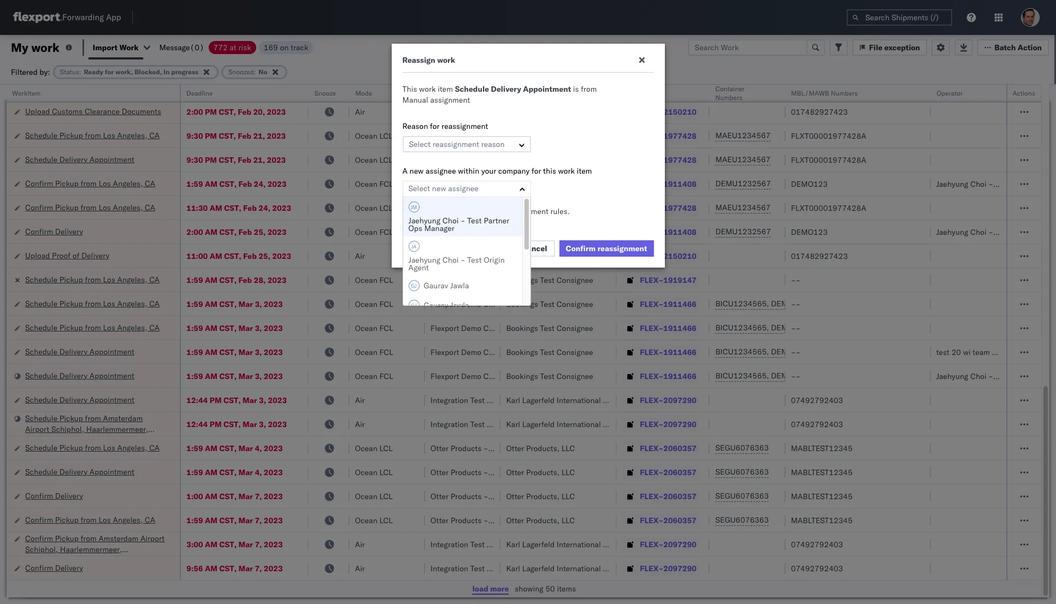 Task type: describe. For each thing, give the bounding box(es) containing it.
6 ocean from the top
[[355, 275, 378, 285]]

reassign
[[403, 55, 435, 65]]

wi
[[963, 347, 971, 357]]

test inside jaehyung choi - test origin agent
[[467, 255, 482, 265]]

1 international from the top
[[557, 395, 601, 405]]

4 lcl from the top
[[380, 444, 393, 453]]

5 -- from the top
[[791, 371, 801, 381]]

track
[[291, 42, 308, 52]]

7 flex- from the top
[[640, 227, 664, 237]]

1 lcl from the top
[[380, 131, 393, 141]]

this for this action will not impact the assignment rules.
[[403, 207, 417, 216]]

flex-1911408 for 2:00 am cst, feb 25, 2023
[[640, 227, 697, 237]]

1 -- from the top
[[791, 275, 801, 285]]

demu1232567 for the 'schedule pickup from los angeles, ca' link for second the schedule pickup from los angeles, ca button from the top of the page
[[771, 299, 827, 309]]

reassignment for confirm
[[598, 244, 647, 254]]

western
[[600, 83, 629, 93]]

9:30 for schedule delivery appointment
[[186, 155, 203, 165]]

4 -- from the top
[[791, 347, 801, 357]]

flex-1911466 for the 'schedule pickup from los angeles, ca' link associated with third the schedule pickup from los angeles, ca button from the top
[[640, 323, 697, 333]]

confirm for 1:59 am cst, feb 24, 2023
[[25, 178, 53, 188]]

netherlands for confirm
[[25, 556, 68, 565]]

flexport. image
[[13, 12, 62, 23]]

documents
[[122, 106, 161, 116]]

airport for confirm pickup from amsterdam airport schiphol, haarlemmermeer, netherlands
[[140, 534, 165, 544]]

bicu1234565, for 4th schedule delivery appointment link from the bottom
[[716, 347, 769, 357]]

flex-2060357 for schedule pickup from los angeles, ca
[[640, 444, 697, 453]]

2060357 for schedule pickup from los angeles, ca
[[664, 444, 697, 453]]

3:00 am cst, mar 7, 2023
[[186, 540, 283, 550]]

1 bleckmann from the top
[[632, 395, 671, 405]]

1 2150210 from the top
[[664, 107, 697, 117]]

assignee for a new assignee within your company for this work item
[[426, 166, 456, 176]]

filtered
[[11, 67, 38, 77]]

flex-2001714
[[640, 83, 697, 93]]

confirm delivery for 1:00
[[25, 491, 83, 501]]

6 fcl from the top
[[380, 347, 393, 357]]

products for schedule delivery appointment
[[451, 468, 482, 477]]

2 resize handle column header from the left
[[296, 85, 309, 604]]

from for second the schedule pickup from los angeles, ca button from the top of the page
[[85, 299, 101, 309]]

2 1911466 from the top
[[664, 323, 697, 333]]

1 demo from the top
[[461, 275, 482, 285]]

products, for confirm delivery
[[526, 492, 560, 501]]

1977428 for confirm pickup from los angeles, ca
[[664, 203, 697, 213]]

angeles, for 1st the schedule pickup from los angeles, ca button from the bottom's the 'schedule pickup from los angeles, ca' link
[[117, 443, 147, 453]]

5 air from the top
[[355, 419, 365, 429]]

1 schedule delivery appointment link from the top
[[25, 82, 134, 93]]

of
[[73, 251, 79, 260]]

2 ocean from the top
[[355, 155, 378, 165]]

integration down 'manager'
[[431, 251, 468, 261]]

mawb1234
[[791, 83, 834, 93]]

otter products, llc for schedule pickup from los angeles, ca
[[506, 444, 575, 453]]

showing 50 items
[[515, 584, 576, 594]]

2:00 pm cst, feb 20, 2023
[[186, 107, 286, 117]]

4 1:59 from the top
[[186, 323, 203, 333]]

choi for ops
[[443, 216, 459, 226]]

7 ocean from the top
[[355, 299, 378, 309]]

1 1911466 from the top
[[664, 299, 697, 309]]

1 flexport demo consignee from the top
[[431, 275, 520, 285]]

proof
[[52, 251, 71, 260]]

2 07492792403 from the top
[[791, 419, 843, 429]]

12 ocean from the top
[[355, 468, 378, 477]]

2 schedule pickup from los angeles, ca button from the top
[[25, 298, 160, 310]]

message (0)
[[159, 42, 204, 52]]

delivery inside button
[[81, 251, 109, 260]]

5 schedule delivery appointment button from the top
[[25, 394, 134, 406]]

25, for 11:00 am cst, feb 25, 2023
[[259, 251, 270, 261]]

1977428 for schedule pickup from los angeles, ca
[[664, 131, 697, 141]]

3 flex-2097290 from the top
[[640, 540, 697, 550]]

7 ocean fcl from the top
[[355, 371, 393, 381]]

confirm pickup from amsterdam airport schiphol, haarlemmermeer, netherlands link
[[25, 533, 166, 565]]

confirm for 1:00 am cst, mar 7, 2023
[[25, 491, 53, 501]]

import
[[93, 42, 118, 52]]

5 schedule delivery appointment link from the top
[[25, 394, 134, 405]]

app
[[106, 12, 121, 23]]

9 ocean from the top
[[355, 347, 378, 357]]

Search Shipments (/) text field
[[847, 9, 953, 26]]

this work item schedule delivery appointment is from manual assignment
[[403, 84, 597, 105]]

2 flexport demo consignee from the top
[[431, 299, 520, 309]]

feb for 11:30 am cst, feb 24, 2023's "confirm pickup from los angeles, ca" button
[[243, 203, 257, 213]]

appointment inside the this work item schedule delivery appointment is from manual assignment
[[523, 84, 571, 94]]

assignment inside the this work item schedule delivery appointment is from manual assignment
[[430, 95, 470, 105]]

schedule pickup from los angeles, ca link for 1st the schedule pickup from los angeles, ca button from the bottom
[[25, 442, 160, 453]]

3 international from the top
[[557, 540, 601, 550]]

28,
[[254, 275, 266, 285]]

3 ocean lcl from the top
[[355, 203, 393, 213]]

2:30
[[186, 83, 203, 93]]

my work
[[11, 40, 59, 55]]

4 lagerfeld from the top
[[522, 564, 555, 574]]

3 schedule pickup from los angeles, ca button from the top
[[25, 322, 160, 334]]

haarlemmermeer, for confirm
[[60, 545, 122, 554]]

feb for 1st the schedule pickup from los angeles, ca button from the top
[[238, 131, 251, 141]]

select new assignee
[[409, 184, 479, 193]]

2 ocean fcl from the top
[[355, 227, 393, 237]]

2 lagerfeld from the top
[[522, 419, 555, 429]]

2:00 am cst, feb 25, 2023
[[186, 227, 287, 237]]

1 flex-2150210 from the top
[[640, 107, 697, 117]]

from for third the schedule pickup from los angeles, ca button from the top
[[85, 323, 101, 333]]

5 1:59 from the top
[[186, 347, 203, 357]]

by:
[[40, 67, 50, 77]]

maeu1234567 for confirm pickup from los angeles, ca
[[716, 203, 771, 213]]

bicu1234565, for 3rd schedule delivery appointment link from the bottom
[[716, 371, 769, 381]]

container numbers
[[716, 85, 745, 102]]

5 demo from the top
[[461, 371, 482, 381]]

772
[[213, 42, 228, 52]]

confirm pickup from los angeles, ca for 1:59 am cst, mar 7, 2023
[[25, 515, 155, 525]]

1 jawla from the top
[[450, 281, 469, 291]]

work right this
[[558, 166, 575, 176]]

19 flex- from the top
[[640, 516, 664, 526]]

9:30 pm cst, feb 21, 2023 for schedule pickup from los angeles, ca
[[186, 131, 286, 141]]

honeywell - test account for schedule delivery appointment
[[431, 155, 521, 165]]

upload for upload customs clearance documents
[[25, 106, 50, 116]]

angeles, for 1:59 am cst, mar 7, 2023's confirm pickup from los angeles, ca link
[[113, 515, 143, 525]]

schedule pickup from amsterdam airport schiphol, haarlemmermeer, netherlands link
[[25, 413, 166, 445]]

manager
[[424, 224, 455, 233]]

items
[[557, 584, 576, 594]]

reassign work
[[403, 55, 455, 65]]

2060357 for confirm delivery
[[664, 492, 697, 501]]

demu1232567 for 3rd schedule delivery appointment link from the bottom
[[771, 371, 827, 381]]

impact
[[470, 207, 494, 216]]

2 horizontal spatial assignment
[[992, 347, 1032, 357]]

work
[[119, 42, 139, 52]]

choi for agent
[[443, 255, 459, 265]]

3 2097290 from the top
[[664, 540, 697, 550]]

customs
[[52, 106, 83, 116]]

1 ocean fcl from the top
[[355, 179, 393, 189]]

schedule inside schedule pickup from amsterdam airport schiphol, haarlemmermeer, netherlands
[[25, 413, 57, 423]]

honeywell for confirm pickup from los angeles, ca
[[431, 203, 467, 213]]

on
[[280, 42, 289, 52]]

2:00 for 2:00 am cst, feb 25, 2023
[[186, 227, 203, 237]]

name
[[450, 89, 467, 97]]

(0)
[[190, 42, 204, 52]]

jaehyung choi - test origin agent
[[409, 255, 505, 273]]

file
[[869, 42, 883, 52]]

jaehyung for agent
[[409, 255, 441, 265]]

confirm pickup from los angeles, ca for 1:59 am cst, feb 24, 2023
[[25, 178, 155, 188]]

1 1:59 from the top
[[186, 179, 203, 189]]

3 bicu1234565, demu1232567 from the top
[[716, 347, 827, 357]]

24, for 11:30 am cst, feb 24, 2023
[[259, 203, 270, 213]]

2 flex-2150210 from the top
[[640, 251, 697, 261]]

delivery inside the this work item schedule delivery appointment is from manual assignment
[[491, 84, 521, 94]]

select reassignment reason
[[409, 139, 505, 149]]

schedule pickup from los angeles, ca for the 'schedule pickup from los angeles, ca' link corresponding to 1st the schedule pickup from los angeles, ca button from the top
[[25, 130, 160, 140]]

2 flex- from the top
[[640, 107, 664, 117]]

mabltest12345 for schedule delivery appointment
[[791, 468, 853, 477]]

2 12:44 from the top
[[186, 419, 208, 429]]

on for 11:00 am cst, feb 25, 2023
[[524, 251, 536, 261]]

feb left 28,
[[239, 275, 252, 285]]

6 schedule delivery appointment button from the top
[[25, 466, 134, 478]]

1:00
[[186, 492, 203, 501]]

honeywell for schedule pickup from los angeles, ca
[[431, 131, 467, 141]]

my
[[11, 40, 28, 55]]

schedule pickup from amsterdam airport schiphol, haarlemmermeer, netherlands
[[25, 413, 148, 445]]

2 schedule pickup from los angeles, ca link from the top
[[25, 274, 160, 285]]

gj
[[411, 283, 417, 289]]

3 ocean fcl from the top
[[355, 275, 393, 285]]

products, for confirm pickup from los angeles, ca
[[526, 516, 560, 526]]

client name button
[[425, 87, 490, 98]]

1 ocean lcl from the top
[[355, 131, 393, 141]]

angeles, for 1:59 am cst, feb 24, 2023's confirm pickup from los angeles, ca link
[[113, 178, 143, 188]]

1 bicu1234565, demu1232567 from the top
[[716, 299, 827, 309]]

21, for schedule delivery appointment
[[253, 155, 265, 165]]

mar for 3rd schedule delivery appointment link from the bottom
[[239, 371, 253, 381]]

amsterdam for schedule pickup from amsterdam airport schiphol, haarlemmermeer, netherlands
[[103, 413, 143, 423]]

1:59 am cst, feb 24, 2023
[[186, 179, 287, 189]]

action
[[1018, 42, 1042, 52]]

feb for "confirm pickup from los angeles, ca" button associated with 1:59 am cst, feb 24, 2023
[[239, 179, 252, 189]]

ag for 2:00 pm cst, feb 20, 2023
[[538, 107, 548, 117]]

3 lcl from the top
[[380, 203, 393, 213]]

digital
[[631, 83, 653, 93]]

ops
[[409, 224, 422, 233]]

demo123 for 1:59 am cst, feb 24, 2023
[[791, 179, 828, 189]]

1 horizontal spatial item
[[577, 166, 592, 176]]

6 1:59 from the top
[[186, 371, 203, 381]]

confirm delivery for 9:56
[[25, 563, 83, 573]]

2 karl from the top
[[506, 419, 520, 429]]

1 horizontal spatial for
[[430, 121, 440, 131]]

schedule delivery appointment for 5th schedule delivery appointment link from the bottom of the page
[[25, 154, 134, 164]]

file exception
[[869, 42, 920, 52]]

partner
[[484, 216, 510, 226]]

flex-1977428 for schedule pickup from los angeles, ca
[[640, 131, 697, 141]]

17,
[[253, 83, 265, 93]]

load more
[[473, 584, 509, 594]]

from inside the this work item schedule delivery appointment is from manual assignment
[[581, 84, 597, 94]]

1 karl lagerfeld international b.v c/o bleckmann from the top
[[506, 395, 671, 405]]

: for snoozed
[[254, 67, 256, 76]]

mabltest12345 for confirm pickup from los angeles, ca
[[791, 516, 853, 526]]

upload customs clearance documents link
[[25, 106, 161, 117]]

container numbers button
[[710, 83, 775, 102]]

3 fcl from the top
[[380, 275, 393, 285]]

mar for 6th schedule delivery appointment link from the top of the page
[[239, 468, 253, 477]]

21 flex- from the top
[[640, 564, 664, 574]]

client
[[431, 89, 448, 97]]

appointment for 4th schedule delivery appointment link from the bottom
[[90, 347, 134, 357]]

3 b.v from the top
[[603, 540, 615, 550]]

20,
[[253, 107, 265, 117]]

select for select reassignment reason
[[409, 139, 431, 149]]

in
[[164, 67, 170, 76]]

from for "confirm pickup from los angeles, ca" button related to 1:59 am cst, mar 7, 2023
[[81, 515, 97, 525]]

status
[[60, 67, 79, 76]]

upload customs clearance documents button
[[25, 106, 161, 118]]

flex-2060357 for confirm pickup from los angeles, ca
[[640, 516, 697, 526]]

1919147
[[664, 275, 697, 285]]

more
[[490, 584, 509, 594]]

at
[[230, 42, 237, 52]]

manual
[[403, 95, 428, 105]]

integration test account - on ag down rules.
[[506, 251, 624, 261]]

4 ocean lcl from the top
[[355, 444, 393, 453]]

appointment for 6th schedule delivery appointment link from the bottom
[[90, 82, 134, 92]]

airport for schedule pickup from amsterdam airport schiphol, haarlemmermeer, netherlands
[[25, 424, 49, 434]]

upload proof of delivery button
[[25, 250, 109, 262]]

otter products - test account for confirm delivery
[[431, 492, 536, 501]]

appointment for second schedule delivery appointment link from the bottom of the page
[[90, 395, 134, 405]]

integration right origin
[[506, 251, 544, 261]]

11:00
[[186, 251, 208, 261]]

pickup inside confirm pickup from amsterdam airport schiphol, haarlemmermeer, netherlands
[[55, 534, 79, 544]]

showing
[[515, 584, 544, 594]]

appointment for 6th schedule delivery appointment link from the top of the page
[[90, 467, 134, 477]]

bicu1234565, for the 'schedule pickup from los angeles, ca' link for second the schedule pickup from los angeles, ca button from the top of the page
[[716, 299, 769, 309]]

4 bleckmann from the top
[[632, 564, 671, 574]]

6 schedule delivery appointment link from the top
[[25, 466, 134, 477]]

mar for the 'schedule pickup from los angeles, ca' link for second the schedule pickup from los angeles, ca button from the top of the page
[[239, 299, 253, 309]]

16 flex- from the top
[[640, 444, 664, 453]]

the
[[496, 207, 507, 216]]

appointment for 3rd schedule delivery appointment link from the bottom
[[90, 371, 134, 381]]

cancel button
[[514, 240, 555, 257]]

pickup inside schedule pickup from amsterdam airport schiphol, haarlemmermeer, netherlands
[[59, 413, 83, 423]]

2 flex-2097290 from the top
[[640, 419, 697, 429]]

cancel
[[522, 244, 547, 254]]

workitem button
[[7, 87, 169, 98]]

1 07492792403 from the top
[[791, 395, 843, 405]]

flex-2060357 for schedule delivery appointment
[[640, 468, 697, 477]]

5 ocean fcl from the top
[[355, 323, 393, 333]]

exception
[[885, 42, 920, 52]]

upload proof of delivery link
[[25, 250, 109, 261]]

reason
[[403, 121, 428, 131]]

3 schedule delivery appointment button from the top
[[25, 346, 134, 358]]

2 ocean lcl from the top
[[355, 155, 393, 165]]

schedule pickup from los angeles, ca for the 'schedule pickup from los angeles, ca' link associated with third the schedule pickup from los angeles, ca button from the top
[[25, 323, 160, 333]]

7 lcl from the top
[[380, 516, 393, 526]]

new for a
[[410, 166, 424, 176]]

2 vertical spatial for
[[532, 166, 541, 176]]

1 schedule delivery appointment button from the top
[[25, 82, 134, 94]]

item inside the this work item schedule delivery appointment is from manual assignment
[[438, 84, 453, 94]]

confirm pickup from amsterdam airport schiphol, haarlemmermeer, netherlands button
[[25, 533, 166, 565]]

9:56 am cst, mar 7, 2023
[[186, 564, 283, 574]]

reason for reassignment
[[403, 121, 488, 131]]

1 fcl from the top
[[380, 179, 393, 189]]

2 2097290 from the top
[[664, 419, 697, 429]]

6 lcl from the top
[[380, 492, 393, 501]]

1 resize handle column header from the left
[[167, 85, 180, 604]]

actions
[[1013, 89, 1036, 97]]

4 2097290 from the top
[[664, 564, 697, 574]]

4 flex-2097290 from the top
[[640, 564, 697, 574]]

integration up reason for reassignment
[[431, 107, 468, 117]]

this for this work item schedule delivery appointment is from manual assignment
[[403, 84, 417, 94]]

reassignment for select
[[433, 139, 479, 149]]

8 flex- from the top
[[640, 251, 664, 261]]

4 air from the top
[[355, 395, 365, 405]]



Task type: locate. For each thing, give the bounding box(es) containing it.
1:59 am cst, mar 7, 2023
[[186, 516, 283, 526]]

169
[[264, 42, 278, 52]]

forwarding app link
[[13, 12, 121, 23]]

9:30 pm cst, feb 21, 2023 up 1:59 am cst, feb 24, 2023
[[186, 155, 286, 165]]

5 schedule pickup from los angeles, ca link from the top
[[25, 442, 160, 453]]

11 resize handle column header from the left
[[1029, 85, 1042, 604]]

work up manual
[[419, 84, 436, 94]]

1 vertical spatial 12:44
[[186, 419, 208, 429]]

flxt00001977428a
[[791, 131, 867, 141], [791, 155, 867, 165], [791, 203, 867, 213]]

1 vertical spatial confirm delivery link
[[25, 491, 83, 501]]

integration test account - on ag for 11:00 am cst, feb 25, 2023
[[431, 251, 548, 261]]

1911466
[[664, 299, 697, 309], [664, 323, 697, 333], [664, 347, 697, 357], [664, 371, 697, 381]]

1 horizontal spatial airport
[[140, 534, 165, 544]]

4 schedule pickup from los angeles, ca link from the top
[[25, 322, 160, 333]]

1 vertical spatial gaurav
[[424, 301, 448, 310]]

1 9:30 from the top
[[186, 131, 203, 141]]

upload
[[25, 106, 50, 116], [25, 251, 50, 260]]

mabltest12345
[[791, 444, 853, 453], [791, 468, 853, 477], [791, 492, 853, 501], [791, 516, 853, 526]]

2 bicu1234565, demu1232567 from the top
[[716, 323, 827, 333]]

1 vertical spatial 21,
[[253, 155, 265, 165]]

haarlemmermeer, for schedule
[[86, 424, 148, 434]]

amsterdam inside schedule pickup from amsterdam airport schiphol, haarlemmermeer, netherlands
[[103, 413, 143, 423]]

jaehyung inside jaehyung choi - test origin agent
[[409, 255, 441, 265]]

7, for 1:00 am cst, mar 7, 2023
[[255, 492, 262, 501]]

ag for 11:00 am cst, feb 25, 2023
[[538, 251, 548, 261]]

9:30 pm cst, feb 21, 2023 down '2:00 pm cst, feb 20, 2023'
[[186, 131, 286, 141]]

mar for 9:56 am cst, mar 7, 2023's confirm delivery link
[[239, 564, 253, 574]]

schiphol, inside schedule pickup from amsterdam airport schiphol, haarlemmermeer, netherlands
[[51, 424, 84, 434]]

status : ready for work, blocked, in progress
[[60, 67, 199, 76]]

a
[[403, 166, 408, 176]]

1 vertical spatial 2150210
[[664, 251, 697, 261]]

ready
[[84, 67, 103, 76]]

1 vertical spatial 9:30 pm cst, feb 21, 2023
[[186, 155, 286, 165]]

2 flex-2060357 from the top
[[640, 468, 697, 477]]

0 vertical spatial reassignment
[[442, 121, 488, 131]]

choi inside the jaehyung choi - test partner ops manager
[[443, 216, 459, 226]]

test inside the jaehyung choi - test partner ops manager
[[467, 216, 482, 226]]

feb down 11:30 am cst, feb 24, 2023
[[239, 227, 252, 237]]

feb left 17,
[[238, 83, 251, 93]]

select
[[409, 139, 431, 149], [409, 184, 430, 193]]

mabltest12345 for confirm delivery
[[791, 492, 853, 501]]

1 confirm pickup from los angeles, ca button from the top
[[25, 178, 155, 190]]

10 flex- from the top
[[640, 299, 664, 309]]

1 otter products, llc from the top
[[506, 444, 575, 453]]

None field
[[409, 181, 411, 196]]

load more button
[[472, 584, 510, 595]]

upload left proof
[[25, 251, 50, 260]]

11 ocean from the top
[[355, 444, 378, 453]]

9:56
[[186, 564, 203, 574]]

17 flex- from the top
[[640, 468, 664, 477]]

2 1:59 from the top
[[186, 275, 203, 285]]

3 bleckmann from the top
[[632, 540, 671, 550]]

0 vertical spatial demo123
[[791, 179, 828, 189]]

0 vertical spatial flex-1977428
[[640, 131, 697, 141]]

1 vertical spatial 2:00
[[186, 227, 203, 237]]

reason
[[481, 139, 505, 149]]

9 flex- from the top
[[640, 275, 664, 285]]

- inside the jaehyung choi - test partner ops manager
[[461, 216, 465, 226]]

3 flex-2060357 from the top
[[640, 492, 697, 501]]

0 vertical spatial 12:44 pm cst, mar 3, 2023
[[186, 395, 287, 405]]

0 vertical spatial select
[[409, 139, 431, 149]]

0 vertical spatial schiphol,
[[51, 424, 84, 434]]

7 ocean lcl from the top
[[355, 516, 393, 526]]

products for confirm pickup from los angeles, ca
[[451, 516, 482, 526]]

20
[[952, 347, 961, 357]]

confirm pickup from los angeles, ca button for 11:30 am cst, feb 24, 2023
[[25, 202, 155, 214]]

air
[[355, 83, 365, 93], [355, 107, 365, 117], [355, 251, 365, 261], [355, 395, 365, 405], [355, 419, 365, 429], [355, 540, 365, 550], [355, 564, 365, 574]]

gaurav down agent
[[424, 301, 448, 310]]

amsterdam
[[103, 413, 143, 423], [99, 534, 138, 544]]

1 vertical spatial netherlands
[[25, 556, 68, 565]]

0 vertical spatial 1:59 am cst, mar 4, 2023
[[186, 444, 283, 453]]

flex-1977428 for confirm pickup from los angeles, ca
[[640, 203, 697, 213]]

consignee button
[[501, 87, 606, 98]]

- inside jaehyung choi - test origin agent
[[461, 255, 465, 265]]

0 vertical spatial flxt00001977428a
[[791, 131, 867, 141]]

4 07492792403 from the top
[[791, 564, 843, 574]]

assignee up select new assignee at the top left
[[426, 166, 456, 176]]

0 vertical spatial 9:30 pm cst, feb 21, 2023
[[186, 131, 286, 141]]

4 7, from the top
[[255, 564, 262, 574]]

0 vertical spatial upload
[[25, 106, 50, 116]]

demo123 for 2:00 am cst, feb 25, 2023
[[791, 227, 828, 237]]

schedule delivery appointment for 3rd schedule delivery appointment link from the bottom
[[25, 371, 134, 381]]

feb left 20, at top
[[238, 107, 251, 117]]

24, down 1:59 am cst, feb 24, 2023
[[259, 203, 270, 213]]

1 vertical spatial 017482927423
[[791, 251, 848, 261]]

1 horizontal spatial :
[[254, 67, 256, 76]]

confirm for 2:00 am cst, feb 25, 2023
[[25, 227, 53, 236]]

from inside schedule pickup from amsterdam airport schiphol, haarlemmermeer, netherlands
[[85, 413, 101, 423]]

1 vertical spatial flex-2150210
[[640, 251, 697, 261]]

assignee
[[426, 166, 456, 176], [448, 184, 479, 193]]

25, for 2:00 am cst, feb 25, 2023
[[254, 227, 266, 237]]

9:30 for schedule pickup from los angeles, ca
[[186, 131, 203, 141]]

assignment right team
[[992, 347, 1032, 357]]

flex-1977428 button
[[623, 128, 699, 143], [623, 128, 699, 143], [623, 152, 699, 168], [623, 152, 699, 168], [623, 200, 699, 216], [623, 200, 699, 216]]

2 vertical spatial maeu1234567
[[716, 203, 771, 213]]

upload inside "upload customs clearance documents" link
[[25, 106, 50, 116]]

from for the confirm pickup from amsterdam airport schiphol, haarlemmermeer, netherlands button
[[81, 534, 97, 544]]

2 vertical spatial confirm pickup from los angeles, ca link
[[25, 515, 155, 526]]

0 vertical spatial 017482927423
[[791, 107, 848, 117]]

netherlands inside confirm pickup from amsterdam airport schiphol, haarlemmermeer, netherlands
[[25, 556, 68, 565]]

jaehyung for ops
[[409, 216, 441, 226]]

2 1977428 from the top
[[664, 155, 697, 165]]

angeles, for fourth the 'schedule pickup from los angeles, ca' link from the bottom of the page
[[117, 275, 147, 284]]

1 vertical spatial confirm delivery
[[25, 491, 83, 501]]

7, up 1:59 am cst, mar 7, 2023
[[255, 492, 262, 501]]

appointment for 5th schedule delivery appointment link from the bottom of the page
[[90, 154, 134, 164]]

jaehyung inside the jaehyung choi - test partner ops manager
[[409, 216, 441, 226]]

3 c/o from the top
[[617, 540, 630, 550]]

1 vertical spatial 4,
[[255, 468, 262, 477]]

haarlemmermeer, inside confirm pickup from amsterdam airport schiphol, haarlemmermeer, netherlands
[[60, 545, 122, 554]]

3 otter products - test account from the top
[[431, 492, 536, 501]]

1 vertical spatial 25,
[[259, 251, 270, 261]]

mar for the 'schedule pickup from los angeles, ca' link associated with third the schedule pickup from los angeles, ca button from the top
[[239, 323, 253, 333]]

0 vertical spatial airport
[[25, 424, 49, 434]]

confirm delivery link for 2:00 am cst, feb 25, 2023
[[25, 226, 83, 237]]

: for status
[[79, 67, 81, 76]]

2 c/o from the top
[[617, 419, 630, 429]]

1 vertical spatial demo123
[[791, 227, 828, 237]]

0 vertical spatial confirm delivery link
[[25, 226, 83, 237]]

consignee
[[506, 89, 538, 97], [481, 179, 518, 189], [557, 179, 593, 189], [481, 227, 518, 237], [557, 227, 593, 237], [484, 275, 520, 285], [557, 275, 593, 285], [484, 299, 520, 309], [557, 299, 593, 309], [484, 323, 520, 333], [557, 323, 593, 333], [484, 347, 520, 357], [557, 347, 593, 357], [484, 371, 520, 381], [557, 371, 593, 381]]

3 confirm pickup from los angeles, ca button from the top
[[25, 515, 155, 527]]

2 vertical spatial 1977428
[[664, 203, 697, 213]]

within
[[458, 166, 479, 176]]

feb up 28,
[[243, 251, 257, 261]]

resize handle column header
[[167, 85, 180, 604], [296, 85, 309, 604], [337, 85, 350, 604], [412, 85, 425, 604], [488, 85, 501, 604], [604, 85, 617, 604], [697, 85, 710, 604], [773, 85, 786, 604], [918, 85, 931, 604], [994, 85, 1007, 604], [1029, 85, 1042, 604]]

for right reason
[[430, 121, 440, 131]]

forwarding
[[62, 12, 104, 23]]

21, up 1:59 am cst, feb 24, 2023
[[253, 155, 265, 165]]

gaurav right the gj
[[424, 281, 448, 291]]

50
[[546, 584, 555, 594]]

confirm for 1:59 am cst, mar 7, 2023
[[25, 515, 53, 525]]

1 vertical spatial airport
[[140, 534, 165, 544]]

1 vertical spatial 1911408
[[664, 227, 697, 237]]

list box containing jaehyung choi - test partner ops manager
[[403, 197, 530, 315]]

2 horizontal spatial for
[[532, 166, 541, 176]]

Search Work text field
[[689, 39, 808, 55]]

flex-1911408 for 1:59 am cst, feb 24, 2023
[[640, 179, 697, 189]]

flxt00001977428a for schedule pickup from los angeles, ca
[[791, 131, 867, 141]]

1 vertical spatial gaurav jawla
[[424, 301, 469, 310]]

1 vertical spatial amsterdam
[[99, 534, 138, 544]]

2:00 down the deadline
[[186, 107, 203, 117]]

5 flex- from the top
[[640, 179, 664, 189]]

21, down 20, at top
[[253, 131, 265, 141]]

team
[[973, 347, 990, 357]]

flex-1919147
[[640, 275, 697, 285]]

6 resize handle column header from the left
[[604, 85, 617, 604]]

segu6076363 for confirm pickup from los angeles, ca
[[716, 515, 769, 525]]

for left this
[[532, 166, 541, 176]]

assignment right the
[[509, 207, 549, 216]]

1 12:44 pm cst, mar 3, 2023 from the top
[[186, 395, 287, 405]]

2 vertical spatial confirm delivery button
[[25, 563, 83, 575]]

work right the reassign at the left of the page
[[437, 55, 455, 65]]

1 ocean from the top
[[355, 131, 378, 141]]

3 resize handle column header from the left
[[337, 85, 350, 604]]

0 vertical spatial flex-2150210
[[640, 107, 697, 117]]

blocked,
[[135, 67, 162, 76]]

7, up 3:00 am cst, mar 7, 2023
[[255, 516, 262, 526]]

2 otter products, llc from the top
[[506, 468, 575, 477]]

0 horizontal spatial item
[[438, 84, 453, 94]]

flex-2097290 button
[[623, 393, 699, 408], [623, 393, 699, 408], [623, 417, 699, 432], [623, 417, 699, 432], [623, 537, 699, 552], [623, 537, 699, 552], [623, 561, 699, 576], [623, 561, 699, 576]]

1 horizontal spatial assignment
[[509, 207, 549, 216]]

169 on track
[[264, 42, 308, 52]]

1 c/o from the top
[[617, 395, 630, 405]]

0 vertical spatial haarlemmermeer,
[[86, 424, 148, 434]]

0 vertical spatial 4,
[[255, 444, 262, 453]]

angeles, for the 'schedule pickup from los angeles, ca' link associated with third the schedule pickup from los angeles, ca button from the top
[[117, 323, 147, 333]]

this inside the this work item schedule delivery appointment is from manual assignment
[[403, 84, 417, 94]]

2 vertical spatial confirm delivery
[[25, 563, 83, 573]]

0 vertical spatial confirm pickup from los angeles, ca
[[25, 178, 155, 188]]

1 flex-1911408 from the top
[[640, 179, 697, 189]]

flex-2150210 button
[[623, 104, 699, 119], [623, 104, 699, 119], [623, 248, 699, 264], [623, 248, 699, 264]]

demu1232567 for 4th schedule delivery appointment link from the bottom
[[771, 347, 827, 357]]

0 vertical spatial for
[[105, 67, 114, 76]]

assignee down 'within'
[[448, 184, 479, 193]]

feb for second the "schedule delivery appointment" button from the top of the page
[[238, 155, 251, 165]]

1:59 am cst, feb 28, 2023
[[186, 275, 287, 285]]

flex-1919147 button
[[623, 272, 699, 288], [623, 272, 699, 288]]

2 confirm delivery from the top
[[25, 491, 83, 501]]

2 vertical spatial assignment
[[992, 347, 1032, 357]]

6 flex- from the top
[[640, 203, 664, 213]]

company
[[498, 166, 530, 176]]

4 c/o from the top
[[617, 564, 630, 574]]

client name
[[431, 89, 467, 97]]

deadline
[[186, 89, 213, 97]]

1 vertical spatial for
[[430, 121, 440, 131]]

1911408 for 1:59 am cst, feb 24, 2023
[[664, 179, 697, 189]]

schiphol, inside confirm pickup from amsterdam airport schiphol, haarlemmermeer, netherlands
[[25, 545, 58, 554]]

new for select
[[432, 184, 446, 193]]

integration left is
[[506, 83, 544, 93]]

otter products - test account
[[431, 444, 536, 453], [431, 468, 536, 477], [431, 492, 536, 501], [431, 516, 536, 526]]

test
[[546, 83, 560, 93], [470, 107, 485, 117], [475, 131, 490, 141], [551, 131, 566, 141], [475, 155, 490, 165], [465, 179, 479, 189], [540, 179, 555, 189], [475, 203, 490, 213], [551, 203, 566, 213], [467, 216, 482, 226], [465, 227, 479, 237], [540, 227, 555, 237], [470, 251, 485, 261], [546, 251, 560, 261], [467, 255, 482, 265], [540, 275, 555, 285], [540, 299, 555, 309], [540, 323, 555, 333], [540, 347, 555, 357], [540, 371, 555, 381], [490, 444, 505, 453], [490, 468, 505, 477], [490, 492, 505, 501], [490, 516, 505, 526]]

1 horizontal spatial new
[[432, 184, 446, 193]]

0 vertical spatial 21,
[[253, 131, 265, 141]]

otter products, llc for confirm delivery
[[506, 492, 575, 501]]

6 ocean lcl from the top
[[355, 492, 393, 501]]

work,
[[115, 67, 133, 76]]

7, down 3:00 am cst, mar 7, 2023
[[255, 564, 262, 574]]

item
[[438, 84, 453, 94], [577, 166, 592, 176]]

c/o
[[617, 395, 630, 405], [617, 419, 630, 429], [617, 540, 630, 550], [617, 564, 630, 574]]

0 horizontal spatial numbers
[[716, 93, 743, 102]]

1 vertical spatial jaehyung
[[409, 255, 441, 265]]

2 mabltest12345 from the top
[[791, 468, 853, 477]]

new right a
[[410, 166, 424, 176]]

0 vertical spatial new
[[410, 166, 424, 176]]

1 flex-2097290 from the top
[[640, 395, 697, 405]]

integration test account - on ag down partner
[[431, 251, 548, 261]]

0 horizontal spatial for
[[105, 67, 114, 76]]

upload down workitem
[[25, 106, 50, 116]]

2150210 down the '2001714'
[[664, 107, 697, 117]]

12 flex- from the top
[[640, 347, 664, 357]]

confirm reassignment
[[566, 244, 647, 254]]

snoozed : no
[[229, 67, 267, 76]]

schedule pickup from los angeles, ca link for second the schedule pickup from los angeles, ca button from the top of the page
[[25, 298, 160, 309]]

confirm for 11:30 am cst, feb 24, 2023
[[25, 202, 53, 212]]

demu1232567 for the 'schedule pickup from los angeles, ca' link associated with third the schedule pickup from los angeles, ca button from the top
[[771, 323, 827, 333]]

2 1911408 from the top
[[664, 227, 697, 237]]

4 schedule pickup from los angeles, ca button from the top
[[25, 442, 160, 454]]

2 2:00 from the top
[[186, 227, 203, 237]]

1 vertical spatial flex-1911408
[[640, 227, 697, 237]]

otter products - test account for schedule pickup from los angeles, ca
[[431, 444, 536, 453]]

1 4, from the top
[[255, 444, 262, 453]]

a new assignee within your company for this work item
[[403, 166, 592, 176]]

numbers inside container numbers
[[716, 93, 743, 102]]

3 bicu1234565, from the top
[[716, 347, 769, 357]]

10 resize handle column header from the left
[[994, 85, 1007, 604]]

2060357 for confirm pickup from los angeles, ca
[[664, 516, 697, 526]]

: left ready
[[79, 67, 81, 76]]

confirm pickup from los angeles, ca button for 1:59 am cst, feb 24, 2023
[[25, 178, 155, 190]]

1 vertical spatial jawla
[[450, 301, 469, 310]]

4,
[[255, 444, 262, 453], [255, 468, 262, 477]]

batch action
[[995, 42, 1042, 52]]

lagerfeld
[[522, 395, 555, 405], [522, 419, 555, 429], [522, 540, 555, 550], [522, 564, 555, 574]]

: left the no
[[254, 67, 256, 76]]

flex-1911466 button
[[623, 297, 699, 312], [623, 297, 699, 312], [623, 321, 699, 336], [623, 321, 699, 336], [623, 345, 699, 360], [623, 345, 699, 360], [623, 369, 699, 384], [623, 369, 699, 384]]

flex-2150210 up flex-1919147
[[640, 251, 697, 261]]

1 vertical spatial 12:44 pm cst, mar 3, 2023
[[186, 419, 287, 429]]

7, up 9:56 am cst, mar 7, 2023
[[255, 540, 262, 550]]

1 vertical spatial flex-1977428
[[640, 155, 697, 165]]

from for "confirm pickup from los angeles, ca" button associated with 1:59 am cst, feb 24, 2023
[[81, 178, 97, 188]]

0 vertical spatial 12:44
[[186, 395, 208, 405]]

airport
[[25, 424, 49, 434], [140, 534, 165, 544]]

2 bicu1234565, from the top
[[716, 323, 769, 333]]

otter products, llc for confirm pickup from los angeles, ca
[[506, 516, 575, 526]]

assignment up reason for reassignment
[[430, 95, 470, 105]]

11 flex- from the top
[[640, 323, 664, 333]]

flex-2001714 button
[[623, 80, 699, 95], [623, 80, 699, 95]]

1 vertical spatial item
[[577, 166, 592, 176]]

karl
[[506, 395, 520, 405], [506, 419, 520, 429], [506, 540, 520, 550], [506, 564, 520, 574]]

0 vertical spatial 2:00
[[186, 107, 203, 117]]

4, for schedule pickup from los angeles, ca
[[255, 444, 262, 453]]

2 gaurav from the top
[[424, 301, 448, 310]]

3 1977428 from the top
[[664, 203, 697, 213]]

1 vertical spatial 1977428
[[664, 155, 697, 165]]

2 gaurav jawla from the top
[[424, 301, 469, 310]]

numbers
[[831, 89, 858, 97], [716, 93, 743, 102]]

llc for confirm delivery
[[562, 492, 575, 501]]

0 vertical spatial confirm delivery
[[25, 227, 83, 236]]

work for this
[[419, 84, 436, 94]]

2 this from the top
[[403, 207, 417, 216]]

2150210 up 1919147
[[664, 251, 697, 261]]

ocean fcl
[[355, 179, 393, 189], [355, 227, 393, 237], [355, 275, 393, 285], [355, 299, 393, 309], [355, 323, 393, 333], [355, 347, 393, 357], [355, 371, 393, 381]]

1 vertical spatial assignment
[[509, 207, 549, 216]]

2 vertical spatial confirm delivery link
[[25, 563, 83, 574]]

integration test account - on ag down the this work item schedule delivery appointment is from manual assignment
[[431, 107, 548, 117]]

snoozed
[[229, 67, 254, 76]]

9:30
[[186, 131, 203, 141], [186, 155, 203, 165]]

1 b.v from the top
[[603, 395, 615, 405]]

2 upload from the top
[[25, 251, 50, 260]]

7, for 3:00 am cst, mar 7, 2023
[[255, 540, 262, 550]]

1 flex-1977428 from the top
[[640, 131, 697, 141]]

4 flexport from the top
[[431, 347, 459, 357]]

flex-1911466 for the 'schedule pickup from los angeles, ca' link for second the schedule pickup from los angeles, ca button from the top of the page
[[640, 299, 697, 309]]

1 vertical spatial 1:59 am cst, mar 4, 2023
[[186, 468, 283, 477]]

1 vertical spatial new
[[432, 184, 446, 193]]

2:30 pm cst, feb 17, 2023
[[186, 83, 286, 93]]

international
[[557, 395, 601, 405], [557, 419, 601, 429], [557, 540, 601, 550], [557, 564, 601, 574]]

0 vertical spatial netherlands
[[25, 435, 68, 445]]

1 vertical spatial confirm pickup from los angeles, ca
[[25, 202, 155, 212]]

1 horizontal spatial numbers
[[831, 89, 858, 97]]

0 horizontal spatial assignment
[[430, 95, 470, 105]]

airport inside confirm pickup from amsterdam airport schiphol, haarlemmermeer, netherlands
[[140, 534, 165, 544]]

9:30 down the deadline
[[186, 131, 203, 141]]

this up ops
[[403, 207, 417, 216]]

2 fcl from the top
[[380, 227, 393, 237]]

2 bleckmann from the top
[[632, 419, 671, 429]]

24, up 11:30 am cst, feb 24, 2023
[[254, 179, 266, 189]]

batch
[[995, 42, 1016, 52]]

work up by: in the top left of the page
[[31, 40, 59, 55]]

3 1:59 am cst, mar 3, 2023 from the top
[[186, 347, 283, 357]]

mar for 4th schedule delivery appointment link from the bottom
[[239, 347, 253, 357]]

integration
[[506, 83, 544, 93], [431, 107, 468, 117], [431, 251, 468, 261], [506, 251, 544, 261]]

mar for confirm delivery link related to 1:00 am cst, mar 7, 2023
[[239, 492, 253, 501]]

25,
[[254, 227, 266, 237], [259, 251, 270, 261]]

4 schedule delivery appointment from the top
[[25, 371, 134, 381]]

feb up '2:00 am cst, feb 25, 2023'
[[243, 203, 257, 213]]

upload inside upload proof of delivery link
[[25, 251, 50, 260]]

feb up 1:59 am cst, feb 24, 2023
[[238, 155, 251, 165]]

1 vertical spatial reassignment
[[433, 139, 479, 149]]

0 horizontal spatial :
[[79, 67, 81, 76]]

import work
[[93, 42, 139, 52]]

0 vertical spatial amsterdam
[[103, 413, 143, 423]]

haarlemmermeer, inside schedule pickup from amsterdam airport schiphol, haarlemmermeer, netherlands
[[86, 424, 148, 434]]

consignee inside button
[[506, 89, 538, 97]]

0 horizontal spatial new
[[410, 166, 424, 176]]

select down reason
[[409, 139, 431, 149]]

0 vertical spatial assignment
[[430, 95, 470, 105]]

netherlands for schedule
[[25, 435, 68, 445]]

0 vertical spatial choi
[[443, 216, 459, 226]]

1 vertical spatial schiphol,
[[25, 545, 58, 554]]

1 vertical spatial this
[[403, 207, 417, 216]]

schedule pickup from los angeles, ca link for third the schedule pickup from los angeles, ca button from the top
[[25, 322, 160, 333]]

3 schedule pickup from los angeles, ca from the top
[[25, 299, 160, 309]]

confirm pickup from los angeles, ca
[[25, 178, 155, 188], [25, 202, 155, 212], [25, 515, 155, 525]]

25, up 28,
[[259, 251, 270, 261]]

feb down '2:00 pm cst, feb 20, 2023'
[[238, 131, 251, 141]]

llc for schedule pickup from los angeles, ca
[[562, 444, 575, 453]]

11:30 am cst, feb 24, 2023
[[186, 203, 291, 213]]

25, down 11:30 am cst, feb 24, 2023
[[254, 227, 266, 237]]

schedule pickup from amsterdam airport schiphol, haarlemmermeer, netherlands button
[[25, 413, 166, 445]]

airport inside schedule pickup from amsterdam airport schiphol, haarlemmermeer, netherlands
[[25, 424, 49, 434]]

jm
[[411, 204, 417, 210]]

3 07492792403 from the top
[[791, 540, 843, 550]]

4 flex- from the top
[[640, 155, 664, 165]]

1 vertical spatial assignee
[[448, 184, 479, 193]]

24, for 1:59 am cst, feb 24, 2023
[[254, 179, 266, 189]]

3 schedule delivery appointment from the top
[[25, 347, 134, 357]]

2 9:30 from the top
[[186, 155, 203, 165]]

7, for 9:56 am cst, mar 7, 2023
[[255, 564, 262, 574]]

1 karl from the top
[[506, 395, 520, 405]]

0 vertical spatial jawla
[[450, 281, 469, 291]]

0 vertical spatial confirm delivery button
[[25, 226, 83, 238]]

1 schedule pickup from los angeles, ca from the top
[[25, 130, 160, 140]]

schedule delivery appointment for second schedule delivery appointment link from the bottom of the page
[[25, 395, 134, 405]]

mar for 1st the schedule pickup from los angeles, ca button from the bottom's the 'schedule pickup from los angeles, ca' link
[[239, 444, 253, 453]]

b.v
[[603, 395, 615, 405], [603, 419, 615, 429], [603, 540, 615, 550], [603, 564, 615, 574]]

schiphol, for confirm
[[25, 545, 58, 554]]

2 flex-1911466 from the top
[[640, 323, 697, 333]]

017482927423 for 11:00 am cst, feb 25, 2023
[[791, 251, 848, 261]]

1 1911408 from the top
[[664, 179, 697, 189]]

1 gaurav jawla from the top
[[424, 281, 469, 291]]

honeywell - test account for schedule pickup from los angeles, ca
[[431, 131, 521, 141]]

2023
[[267, 83, 286, 93], [267, 107, 286, 117], [267, 131, 286, 141], [267, 155, 286, 165], [268, 179, 287, 189], [272, 203, 291, 213], [268, 227, 287, 237], [272, 251, 291, 261], [268, 275, 287, 285], [264, 299, 283, 309], [264, 323, 283, 333], [264, 347, 283, 357], [264, 371, 283, 381], [268, 395, 287, 405], [268, 419, 287, 429], [264, 444, 283, 453], [264, 468, 283, 477], [264, 492, 283, 501], [264, 516, 283, 526], [264, 540, 283, 550], [264, 564, 283, 574]]

schedule inside the this work item schedule delivery appointment is from manual assignment
[[455, 84, 489, 94]]

confirm pickup from los angeles, ca for 11:30 am cst, feb 24, 2023
[[25, 202, 155, 212]]

0 vertical spatial 9:30
[[186, 131, 203, 141]]

2 9:30 pm cst, feb 21, 2023 from the top
[[186, 155, 286, 165]]

1:00 am cst, mar 7, 2023
[[186, 492, 283, 501]]

message
[[159, 42, 190, 52]]

4 2060357 from the top
[[664, 516, 697, 526]]

confirm inside confirm pickup from amsterdam airport schiphol, haarlemmermeer, netherlands
[[25, 534, 53, 544]]

jaehyung down ja
[[409, 255, 441, 265]]

maeu1234567 for schedule delivery appointment
[[716, 155, 771, 165]]

from inside confirm pickup from amsterdam airport schiphol, haarlemmermeer, netherlands
[[81, 534, 97, 544]]

017482927423
[[791, 107, 848, 117], [791, 251, 848, 261]]

14 ocean from the top
[[355, 516, 378, 526]]

new
[[410, 166, 424, 176], [432, 184, 446, 193]]

0 vertical spatial assignee
[[426, 166, 456, 176]]

4, for schedule delivery appointment
[[255, 468, 262, 477]]

flex-1977428
[[640, 131, 697, 141], [640, 155, 697, 165], [640, 203, 697, 213]]

1 flxt00001977428a from the top
[[791, 131, 867, 141]]

3 confirm pickup from los angeles, ca from the top
[[25, 515, 155, 525]]

work inside the this work item schedule delivery appointment is from manual assignment
[[419, 84, 436, 94]]

work for reassign
[[437, 55, 455, 65]]

2 vertical spatial flxt00001977428a
[[791, 203, 867, 213]]

upload customs clearance documents
[[25, 106, 161, 116]]

flex-1911466
[[640, 299, 697, 309], [640, 323, 697, 333], [640, 347, 697, 357], [640, 371, 697, 381]]

0 vertical spatial item
[[438, 84, 453, 94]]

select for select new assignee
[[409, 184, 430, 193]]

jaehyung down jm
[[409, 216, 441, 226]]

mbl/mawb numbers button
[[786, 87, 920, 98]]

this up manual
[[403, 84, 417, 94]]

1 vertical spatial confirm pickup from los angeles, ca button
[[25, 202, 155, 214]]

amsterdam inside confirm pickup from amsterdam airport schiphol, haarlemmermeer, netherlands
[[99, 534, 138, 544]]

1 maeu1234567 from the top
[[716, 131, 771, 140]]

list box
[[403, 197, 530, 315]]

12:44 pm cst, mar 3, 2023
[[186, 395, 287, 405], [186, 419, 287, 429]]

feb for upload proof of delivery button
[[243, 251, 257, 261]]

1 vertical spatial 24,
[[259, 203, 270, 213]]

new up action
[[432, 184, 446, 193]]

20 flex- from the top
[[640, 540, 664, 550]]

2:00 up the 11:00
[[186, 227, 203, 237]]

7, for 1:59 am cst, mar 7, 2023
[[255, 516, 262, 526]]

1 bicu1234565, from the top
[[716, 299, 769, 309]]

choi right agent
[[443, 255, 459, 265]]

products, for schedule pickup from los angeles, ca
[[526, 444, 560, 453]]

numbers right 'mbl/mawb'
[[831, 89, 858, 97]]

schedule pickup from los angeles, ca for fourth the 'schedule pickup from los angeles, ca' link from the bottom of the page
[[25, 275, 160, 284]]

angeles, for the 'schedule pickup from los angeles, ca' link corresponding to 1st the schedule pickup from los angeles, ca button from the top
[[117, 130, 147, 140]]

appointment
[[90, 82, 134, 92], [523, 84, 571, 94], [90, 154, 134, 164], [90, 347, 134, 357], [90, 371, 134, 381], [90, 395, 134, 405], [90, 467, 134, 477]]

ja
[[411, 243, 417, 249]]

2 karl lagerfeld international b.v c/o bleckmann from the top
[[506, 419, 671, 429]]

assignee for select new assignee
[[448, 184, 479, 193]]

feb up 11:30 am cst, feb 24, 2023
[[239, 179, 252, 189]]

choi right action
[[443, 216, 459, 226]]

1 demo123 from the top
[[791, 179, 828, 189]]

maeu1234567 for schedule pickup from los angeles, ca
[[716, 131, 771, 140]]

18 flex- from the top
[[640, 492, 664, 501]]

0 vertical spatial 2150210
[[664, 107, 697, 117]]

1 confirm pickup from los angeles, ca from the top
[[25, 178, 155, 188]]

netherlands inside schedule pickup from amsterdam airport schiphol, haarlemmermeer, netherlands
[[25, 435, 68, 445]]

otter products - test account for confirm pickup from los angeles, ca
[[431, 516, 536, 526]]

0 vertical spatial 25,
[[254, 227, 266, 237]]

progress
[[171, 67, 199, 76]]

schedule delivery appointment for 6th schedule delivery appointment link from the top of the page
[[25, 467, 134, 477]]

2 products, from the top
[[526, 468, 560, 477]]

1 vertical spatial haarlemmermeer,
[[60, 545, 122, 554]]

confirm delivery button
[[25, 226, 83, 238], [25, 491, 83, 503], [25, 563, 83, 575]]

3 lagerfeld from the top
[[522, 540, 555, 550]]

from for schedule pickup from amsterdam airport schiphol, haarlemmermeer, netherlands button
[[85, 413, 101, 423]]

15 flex- from the top
[[640, 419, 664, 429]]

snooze
[[314, 89, 336, 97]]

choi inside jaehyung choi - test origin agent
[[443, 255, 459, 265]]

angeles, for confirm pickup from los angeles, ca link associated with 11:30 am cst, feb 24, 2023
[[113, 202, 143, 212]]

flex-2150210 down flex-2001714
[[640, 107, 697, 117]]

0 vertical spatial 1911408
[[664, 179, 697, 189]]

this
[[543, 166, 556, 176]]

honeywell for schedule delivery appointment
[[431, 155, 467, 165]]

confirm delivery button for 1:00 am cst, mar 7, 2023
[[25, 491, 83, 503]]

operator
[[937, 89, 963, 97]]

0 vertical spatial this
[[403, 84, 417, 94]]

for left work, at the left
[[105, 67, 114, 76]]

otter products, llc for schedule delivery appointment
[[506, 468, 575, 477]]

confirm delivery button for 9:56 am cst, mar 7, 2023
[[25, 563, 83, 575]]

schedule delivery appointment button
[[25, 82, 134, 94], [25, 154, 134, 166], [25, 346, 134, 358], [25, 370, 134, 382], [25, 394, 134, 406], [25, 466, 134, 478]]

2 vertical spatial confirm pickup from los angeles, ca
[[25, 515, 155, 525]]

select up jm
[[409, 184, 430, 193]]

numbers down container
[[716, 93, 743, 102]]

1 2060357 from the top
[[664, 444, 697, 453]]

mar
[[239, 299, 253, 309], [239, 323, 253, 333], [239, 347, 253, 357], [239, 371, 253, 381], [243, 395, 257, 405], [243, 419, 257, 429], [239, 444, 253, 453], [239, 468, 253, 477], [239, 492, 253, 501], [239, 516, 253, 526], [239, 540, 253, 550], [239, 564, 253, 574]]

4 resize handle column header from the left
[[412, 85, 425, 604]]

reassignment inside button
[[598, 244, 647, 254]]

2 vertical spatial reassignment
[[598, 244, 647, 254]]

1:59 am cst, mar 4, 2023
[[186, 444, 283, 453], [186, 468, 283, 477]]

test
[[937, 347, 950, 357]]

0 vertical spatial jaehyung
[[409, 216, 441, 226]]

0 vertical spatial maeu1234567
[[716, 131, 771, 140]]

0 vertical spatial 24,
[[254, 179, 266, 189]]

segu6076363 for confirm delivery
[[716, 491, 769, 501]]

9:30 up the 11:30
[[186, 155, 203, 165]]

2 vertical spatial confirm pickup from los angeles, ca button
[[25, 515, 155, 527]]

gaurav jawla
[[424, 281, 469, 291], [424, 301, 469, 310]]

4 schedule delivery appointment button from the top
[[25, 370, 134, 382]]

1 : from the left
[[79, 67, 81, 76]]

confirm pickup from los angeles, ca button
[[25, 178, 155, 190], [25, 202, 155, 214], [25, 515, 155, 527]]



Task type: vqa. For each thing, say whether or not it's contained in the screenshot.


